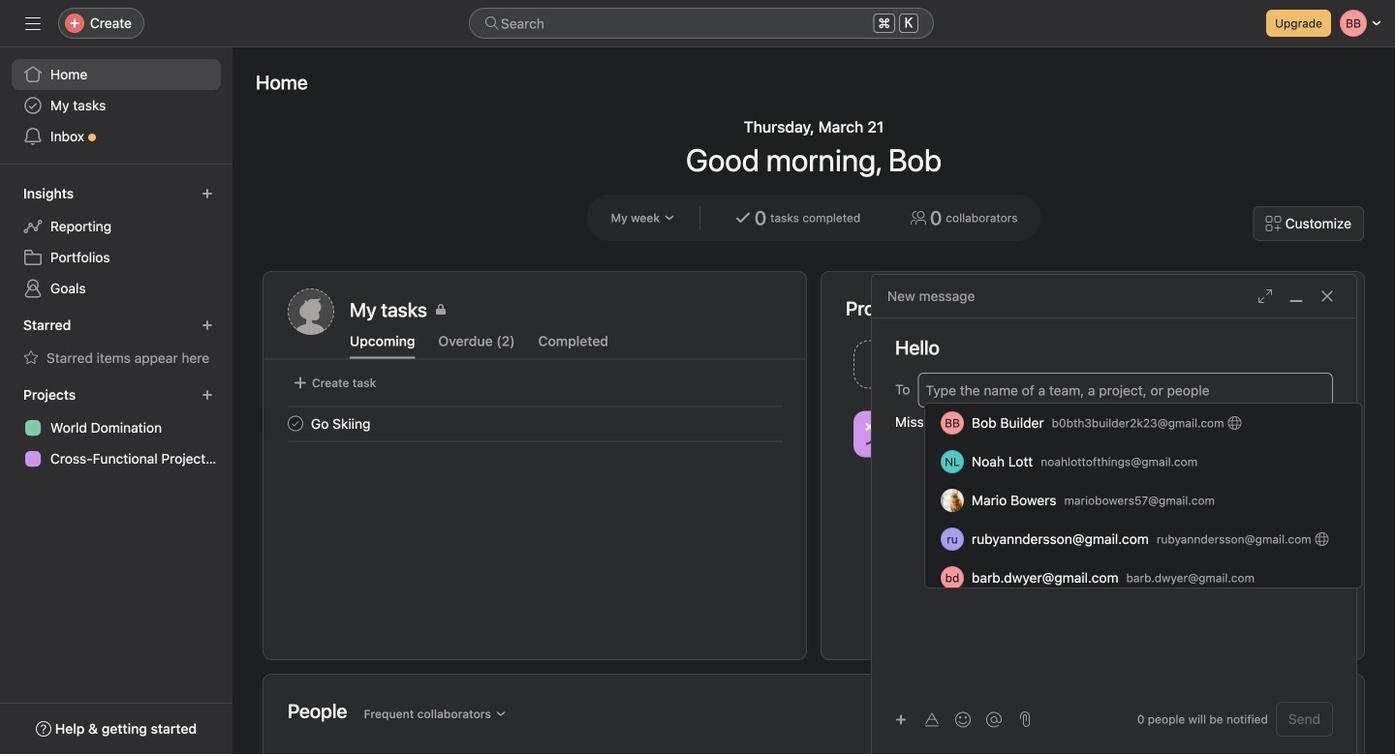 Task type: locate. For each thing, give the bounding box(es) containing it.
list box
[[925, 404, 1361, 588]]

list item
[[846, 335, 1093, 394], [264, 406, 806, 441]]

0 horizontal spatial list item
[[264, 406, 806, 441]]

None field
[[469, 8, 934, 39]]

1 horizontal spatial list item
[[846, 335, 1093, 394]]

close image
[[1320, 289, 1335, 304]]

starred element
[[0, 308, 233, 378]]

add items to starred image
[[202, 320, 213, 331]]

rocket image
[[1113, 353, 1136, 376]]

hide sidebar image
[[25, 16, 41, 31]]

new insights image
[[202, 188, 213, 200]]

dialog
[[872, 275, 1356, 755]]

insert an object image
[[895, 715, 907, 726]]

0 vertical spatial list item
[[846, 335, 1093, 394]]

minimize image
[[1289, 289, 1304, 304]]

expand popout to full screen image
[[1258, 289, 1273, 304]]

add profile photo image
[[288, 289, 334, 335]]

toolbar
[[887, 706, 1011, 734]]



Task type: describe. For each thing, give the bounding box(es) containing it.
Search tasks, projects, and more text field
[[469, 8, 934, 39]]

insights element
[[0, 176, 233, 308]]

Type the name of a team, a project, or people text field
[[926, 379, 1322, 402]]

Add subject text field
[[872, 334, 1356, 361]]

global element
[[0, 47, 233, 164]]

mark complete image
[[284, 412, 307, 435]]

at mention image
[[986, 713, 1002, 728]]

new project or portfolio image
[[202, 389, 213, 401]]

projects element
[[0, 378, 233, 479]]

line_and_symbols image
[[865, 423, 888, 446]]

Mark complete checkbox
[[284, 412, 307, 435]]

1 vertical spatial list item
[[264, 406, 806, 441]]



Task type: vqa. For each thing, say whether or not it's contained in the screenshot.
Team
no



